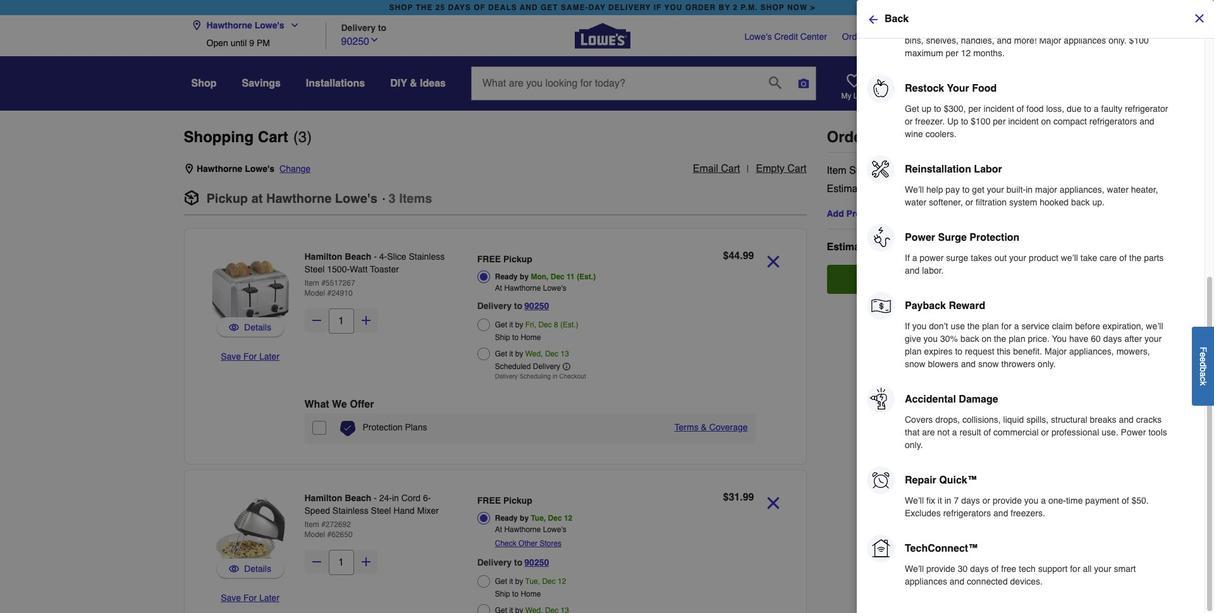 Task type: describe. For each thing, give the bounding box(es) containing it.
months.
[[973, 48, 1005, 58]]

only. inside covers drops, collisions, liquid spills, structural breaks and cracks that are not a result of commercial or professional use. power tools only.
[[905, 440, 923, 450]]

and inside we'll provide 30 days of free tech support for all your smart appliances and connected devices.
[[950, 577, 964, 587]]

expiration,
[[1103, 321, 1144, 331]]

0 vertical spatial (est.)
[[577, 273, 596, 281]]

info image
[[563, 363, 570, 371]]

per inside get 50% plus tax back on cosmetic parts that keep it running like bins, shelves, handles, and more! major appliances only. $100 maximum per 12 months.
[[946, 48, 958, 58]]

at for at hawthorne lowe's check other stores
[[495, 525, 502, 534]]

icon image for accidental damage
[[867, 386, 895, 414]]

icon image for restock your food
[[867, 75, 895, 102]]

parts inside if a power surge takes out your product we'll take care of the parts and labor.
[[1144, 253, 1164, 263]]

ready for $ 31 . 99
[[495, 514, 518, 523]]

124 for $ 124 . 97
[[990, 242, 1007, 253]]

tax
[[960, 23, 972, 33]]

1 snow from the left
[[905, 359, 926, 369]]

1 vertical spatial the
[[967, 321, 980, 331]]

appliances inside we'll provide 30 days of free tech support for all your smart appliances and connected devices.
[[905, 577, 947, 587]]

only. inside get 50% plus tax back on cosmetic parts that keep it running like bins, shelves, handles, and more! major appliances only. $100 maximum per 12 months.
[[1109, 35, 1127, 46]]

your
[[947, 83, 969, 94]]

stepper number input field with increment and decrement buttons number field for plus image
[[328, 309, 354, 334]]

stepper number input field with increment and decrement buttons number field for plus icon
[[328, 550, 354, 575]]

diy
[[390, 78, 407, 89]]

by up the at hawthorne lowe's check other stores
[[520, 514, 529, 523]]

claim
[[1052, 321, 1073, 331]]

use.
[[1102, 427, 1118, 438]]

same-
[[561, 3, 589, 12]]

days
[[448, 3, 471, 12]]

power surge protection
[[905, 232, 1020, 243]]

hawthorne down change link
[[266, 192, 332, 206]]

refrigerators inside the get up to $300, per incident of food loss, due to a faulty refrigerator or freezer. up to $100 per incident on compact refrigerators and wine coolers.
[[1089, 116, 1137, 126]]

if for power surge protection
[[905, 253, 910, 263]]

stainless inside 4-slice stainless steel 1500-watt toaster
[[409, 252, 445, 262]]

dec for 12
[[542, 577, 556, 586]]

order for order summary
[[827, 128, 868, 146]]

and inside if a power surge takes out your product we'll take care of the parts and labor.
[[905, 266, 920, 276]]

$ for $ 124
[[984, 165, 990, 176]]

surge
[[946, 253, 968, 263]]

more!
[[1014, 35, 1037, 46]]

delivery down scheduled
[[495, 372, 518, 380]]

0 vertical spatial ™
[[967, 475, 977, 486]]

you inside we'll fix it in 7 days or provide you a one-time payment of $50. excludes refrigerators and freezers.
[[1024, 496, 1039, 506]]

estimated total
[[827, 242, 901, 253]]

your inside we'll provide 30 days of free tech support for all your smart appliances and connected devices.
[[1094, 564, 1111, 574]]

the inside if a power surge takes out your product we'll take care of the parts and labor.
[[1129, 253, 1142, 263]]

4-
[[379, 252, 387, 262]]

(
[[293, 128, 298, 146]]

covers drops, collisions, liquid spills, structural breaks and cracks that are not a result of commercial or professional use. power tools only.
[[905, 415, 1167, 450]]

0 vertical spatial pickup
[[206, 192, 248, 206]]

other
[[519, 539, 538, 548]]

1 vertical spatial plan
[[1009, 334, 1025, 344]]

to inside we'll help pay to get your built-in major appliances, water heater, water softener, or filtration system hooked back up.
[[962, 185, 970, 195]]

or inside covers drops, collisions, liquid spills, structural breaks and cracks that are not a result of commercial or professional use. power tools only.
[[1041, 427, 1049, 438]]

by
[[719, 3, 730, 12]]

pickup for $ 31 . 99
[[503, 496, 532, 506]]

power
[[920, 253, 944, 263]]

quickview image for $ 31 . 99
[[229, 563, 239, 575]]

option group for $ 44 . 99
[[477, 250, 653, 383]]

coolers.
[[926, 129, 957, 139]]

1 vertical spatial you
[[924, 334, 938, 344]]

ship for $ 31 . 99
[[495, 590, 510, 599]]

home for $ 44 . 99
[[521, 333, 541, 342]]

11
[[567, 273, 575, 281]]

lowe's pro link
[[964, 30, 1013, 43]]

get for get up to $300, per incident of food loss, due to a faulty refrigerator or freezer. up to $100 per incident on compact refrigerators and wine coolers.
[[905, 104, 919, 114]]

it for get it by wed, dec 13
[[509, 350, 513, 359]]

dec for 13
[[545, 350, 559, 359]]

provide inside we'll fix it in 7 days or provide you a one-time payment of $50. excludes refrigerators and freezers.
[[993, 496, 1022, 506]]

you
[[664, 3, 683, 12]]

lowe's home improvement notification center image
[[897, 73, 912, 89]]

7
[[954, 496, 959, 506]]

lowe's home improvement account image
[[948, 73, 963, 89]]

6-
[[423, 493, 431, 503]]

by for fri, dec 8
[[515, 321, 523, 329]]

filtration
[[976, 197, 1007, 207]]

delivery up delivery scheduling in checkout in the bottom left of the page
[[533, 362, 560, 371]]

order status link
[[842, 30, 892, 43]]

1 vertical spatial (est.)
[[560, 321, 578, 329]]

this
[[997, 347, 1011, 357]]

save for later button for $ 44 . 99
[[221, 350, 279, 363]]

it for get it by fri, dec 8 (est.)
[[509, 321, 513, 329]]

we'll inside if a power surge takes out your product we'll take care of the parts and labor.
[[1061, 253, 1078, 263]]

reward
[[949, 300, 985, 312]]

terms & coverage
[[674, 422, 748, 433]]

on inside if you don't use the plan for a service claim before expiration, we'll give you 30% back on the plan price. you have 60 days after your plan expires to request this benefit. major appliances, mowers, snow blowers and snow throwers only.
[[982, 334, 991, 344]]

weekly ad link
[[908, 30, 949, 43]]

don't
[[929, 321, 948, 331]]

reinstallation
[[905, 164, 971, 175]]

or inside we'll fix it in 7 days or provide you a one-time payment of $50. excludes refrigerators and freezers.
[[982, 496, 990, 506]]

1 vertical spatial 12
[[564, 514, 572, 523]]

professional
[[1051, 427, 1099, 438]]

steel inside 24-in cord 6- speed stainless steel hand mixer
[[371, 506, 391, 516]]

have
[[1069, 334, 1088, 344]]

items
[[399, 192, 432, 206]]

delivery down at hawthorne lowe's
[[477, 301, 512, 311]]

empty cart button
[[756, 161, 807, 176]]

in inside 24-in cord 6- speed stainless steel hand mixer
[[392, 493, 399, 503]]

0 vertical spatial power
[[905, 232, 935, 243]]

1 horizontal spatial protection
[[970, 232, 1020, 243]]

days inside we'll fix it in 7 days or provide you a one-time payment of $50. excludes refrigerators and freezers.
[[961, 496, 980, 506]]

speed
[[304, 506, 330, 516]]

1 vertical spatial tue,
[[525, 577, 540, 586]]

food
[[1026, 104, 1044, 114]]

lowe's inside the at hawthorne lowe's check other stores
[[543, 525, 566, 534]]

we'll provide 30 days of free tech support for all your smart appliances and connected devices.
[[905, 564, 1136, 587]]

0 vertical spatial tue,
[[531, 514, 546, 523]]

tools
[[1148, 427, 1167, 438]]

0 horizontal spatial protection
[[363, 422, 403, 433]]

beach for $ 44 . 99
[[345, 252, 371, 262]]

Search Query text field
[[472, 67, 759, 100]]

total
[[878, 242, 901, 253]]

1 vertical spatial incident
[[1008, 116, 1039, 126]]

handles,
[[961, 35, 994, 46]]

0 vertical spatial water
[[1107, 185, 1129, 195]]

lowe's inside "link"
[[745, 32, 772, 42]]

deals
[[488, 3, 517, 12]]

parts inside get 50% plus tax back on cosmetic parts that keep it running like bins, shelves, handles, and more! major appliances only. $100 maximum per 12 months.
[[1046, 23, 1065, 33]]

food
[[972, 83, 997, 94]]

cracks
[[1136, 415, 1162, 425]]

repair quick ™
[[905, 475, 977, 486]]

dec left 11 on the left
[[551, 273, 565, 281]]

minus image for stepper number input field with increment and decrement buttons 'number field' related to plus icon
[[310, 556, 323, 568]]

lowe's home improvement lists image
[[846, 73, 862, 89]]

provide inside we'll provide 30 days of free tech support for all your smart appliances and connected devices.
[[926, 564, 955, 574]]

1 vertical spatial ™
[[968, 543, 978, 555]]

that inside get 50% plus tax back on cosmetic parts that keep it running like bins, shelves, handles, and more! major appliances only. $100 maximum per 12 months.
[[1068, 23, 1083, 33]]

are
[[922, 427, 935, 438]]

by up at hawthorne lowe's
[[520, 273, 529, 281]]

7 icon image from the top
[[867, 535, 895, 563]]

get for get it by wed, dec 13
[[495, 350, 507, 359]]

free pickup for $ 31 . 99
[[477, 496, 532, 506]]

of inside we'll provide 30 days of free tech support for all your smart appliances and connected devices.
[[991, 564, 999, 574]]

dec up the stores
[[548, 514, 562, 523]]

back inside get 50% plus tax back on cosmetic parts that keep it running like bins, shelves, handles, and more! major appliances only. $100 maximum per 12 months.
[[975, 23, 993, 33]]

ship to home for $ 44 . 99
[[495, 333, 541, 342]]

plus image
[[359, 556, 372, 568]]

get for get it by tue, dec 12
[[495, 577, 507, 586]]

for for $ 44 . 99
[[243, 352, 257, 362]]

close image
[[1193, 12, 1206, 25]]

what
[[304, 399, 329, 410]]

it inside we'll fix it in 7 days or provide you a one-time payment of $50. excludes refrigerators and freezers.
[[938, 496, 942, 506]]

savings
[[242, 78, 281, 89]]

hawthorne lowe's change
[[197, 164, 311, 174]]

free pickup for $ 44 . 99
[[477, 254, 532, 264]]

mon,
[[531, 273, 549, 281]]

item for item subtotal (3)
[[827, 165, 846, 176]]

you
[[1052, 334, 1067, 344]]

save for later button for $ 31 . 99
[[221, 592, 279, 605]]

lowe's up 'at'
[[245, 164, 274, 174]]

and inside covers drops, collisions, liquid spills, structural breaks and cracks that are not a result of commercial or professional use. power tools only.
[[1119, 415, 1134, 425]]

up
[[922, 104, 931, 114]]

for inside if you don't use the plan for a service claim before expiration, we'll give you 30% back on the plan price. you have 60 days after your plan expires to request this benefit. major appliances, mowers, snow blowers and snow throwers only.
[[1001, 321, 1012, 331]]

location image
[[191, 20, 201, 30]]

99 for $ 44 . 99
[[743, 250, 754, 262]]

free for $ 44 . 99
[[477, 254, 501, 264]]

ready for $ 44 . 99
[[495, 273, 518, 281]]

99 for $ 31 . 99
[[743, 492, 754, 503]]

#24910
[[327, 289, 353, 298]]

help
[[926, 185, 943, 195]]

d
[[1198, 362, 1208, 367]]

days inside we'll provide 30 days of free tech support for all your smart appliances and connected devices.
[[970, 564, 989, 574]]

and inside the get up to $300, per incident of food loss, due to a faulty refrigerator or freezer. up to $100 per incident on compact refrigerators and wine coolers.
[[1140, 116, 1154, 126]]

techconnect
[[905, 543, 968, 555]]

0 vertical spatial you
[[912, 321, 927, 331]]

we'll for repair quick
[[905, 496, 924, 506]]

pro
[[994, 32, 1013, 42]]

1 horizontal spatial per
[[968, 104, 981, 114]]

get for get 50% plus tax back on cosmetic parts that keep it running like bins, shelves, handles, and more! major appliances only. $100 maximum per 12 months.
[[905, 23, 919, 33]]

item for item #5517267 model #24910
[[304, 279, 319, 288]]

estimated for estimated total
[[827, 242, 875, 253]]

the
[[416, 3, 433, 12]]

use
[[951, 321, 965, 331]]

delivery up installations
[[341, 22, 376, 33]]

order for order status
[[842, 32, 865, 42]]

in inside we'll help pay to get your built-in major appliances, water heater, water softener, or filtration system hooked back up.
[[1026, 185, 1033, 195]]

hawthorne down mon,
[[504, 284, 541, 293]]

at
[[251, 192, 263, 206]]

payment
[[1085, 496, 1119, 506]]

start
[[877, 274, 900, 285]]

on inside get 50% plus tax back on cosmetic parts that keep it running like bins, shelves, handles, and more! major appliances only. $100 maximum per 12 months.
[[996, 23, 1006, 33]]

change
[[280, 164, 311, 174]]

for for $ 31 . 99
[[243, 593, 257, 603]]

60
[[1091, 334, 1101, 344]]

back inside if you don't use the plan for a service claim before expiration, we'll give you 30% back on the plan price. you have 60 days after your plan expires to request this benefit. major appliances, mowers, snow blowers and snow throwers only.
[[960, 334, 979, 344]]

shopping cart ( 3 )
[[184, 128, 312, 146]]

2 snow from the left
[[978, 359, 999, 369]]

1 horizontal spatial plan
[[982, 321, 999, 331]]

terms
[[674, 422, 699, 433]]

takes
[[971, 253, 992, 263]]

90250 for $ 31 . 99
[[524, 558, 549, 568]]

hamilton for $ 44 . 99
[[304, 252, 342, 262]]

throwers
[[1001, 359, 1035, 369]]

we'll for reinstallation labor
[[905, 185, 924, 195]]

2
[[733, 3, 738, 12]]

commercial
[[993, 427, 1039, 438]]

payback reward
[[905, 300, 985, 312]]

my lists
[[841, 92, 869, 101]]

at hawthorne lowe's check other stores
[[495, 525, 566, 548]]

in right pay
[[967, 185, 975, 197]]

ship for $ 44 . 99
[[495, 333, 510, 342]]

appliances, inside we'll help pay to get your built-in major appliances, water heater, water softener, or filtration system hooked back up.
[[1060, 185, 1105, 195]]

plus image
[[359, 314, 372, 327]]

protection plan filled image
[[340, 421, 355, 436]]

hamilton beach - for $ 31 . 99
[[304, 493, 379, 503]]

we'll fix it in 7 days or provide you a one-time payment of $50. excludes refrigerators and freezers.
[[905, 496, 1149, 519]]

for inside we'll provide 30 days of free tech support for all your smart appliances and connected devices.
[[1070, 564, 1080, 574]]

2 shop from the left
[[761, 3, 785, 12]]

keep
[[1085, 23, 1104, 33]]

6 icon image from the top
[[867, 467, 895, 494]]

1 horizontal spatial chevron down image
[[369, 34, 379, 45]]

details for $ 31 . 99
[[244, 564, 271, 574]]

- for $ 44 . 99
[[374, 252, 377, 262]]

steel inside 4-slice stainless steel 1500-watt toaster
[[304, 264, 325, 274]]

calculated
[[917, 185, 965, 197]]

breaks
[[1090, 415, 1116, 425]]

0 vertical spatial 3
[[298, 128, 307, 146]]

camera image
[[797, 77, 810, 90]]

or inside the get up to $300, per incident of food loss, due to a faulty refrigerator or freezer. up to $100 per incident on compact refrigerators and wine coolers.
[[905, 116, 913, 126]]

open until 9 pm
[[206, 38, 270, 48]]

pm
[[257, 38, 270, 48]]

sign in
[[944, 92, 967, 101]]

cart for email
[[721, 163, 740, 175]]

it for get it by tue, dec 12
[[509, 577, 513, 586]]

)
[[307, 128, 312, 146]]

$ 124
[[984, 165, 1007, 176]]

0 horizontal spatial plan
[[905, 347, 922, 357]]

refrigerator
[[1125, 104, 1168, 114]]

all
[[1083, 564, 1092, 574]]

delivery to 90250 for $ 44 . 99
[[477, 301, 549, 311]]

your inside if you don't use the plan for a service claim before expiration, we'll give you 30% back on the plan price. you have 60 days after your plan expires to request this benefit. major appliances, mowers, snow blowers and snow throwers only.
[[1145, 334, 1162, 344]]

by for tue, dec 12
[[515, 577, 523, 586]]

hawthorne inside hawthorne lowe's button
[[206, 20, 252, 30]]

$ for $ 31 . 99
[[723, 492, 729, 503]]

what we offer
[[304, 399, 374, 410]]

save for later for $ 44 . 99
[[221, 352, 279, 362]]

25
[[436, 3, 445, 12]]



Task type: locate. For each thing, give the bounding box(es) containing it.
2 vertical spatial the
[[994, 334, 1006, 344]]

1 vertical spatial we'll
[[1146, 321, 1163, 331]]

1 vertical spatial for
[[243, 593, 257, 603]]

90250 button down at hawthorne lowe's
[[524, 298, 549, 314]]

on left cosmetic
[[996, 23, 1006, 33]]

2 vertical spatial per
[[993, 116, 1006, 126]]

structural
[[1051, 415, 1087, 425]]

1 vertical spatial estimated
[[827, 242, 875, 253]]

a inside if you don't use the plan for a service claim before expiration, we'll give you 30% back on the plan price. you have 60 days after your plan expires to request this benefit. major appliances, mowers, snow blowers and snow throwers only.
[[1014, 321, 1019, 331]]

2 beach from the top
[[345, 493, 371, 503]]

1 ready from the top
[[495, 273, 518, 281]]

1 vertical spatial water
[[905, 197, 927, 207]]

0 vertical spatial for
[[1001, 321, 1012, 331]]

1 vertical spatial item
[[304, 279, 319, 288]]

0 horizontal spatial provide
[[926, 564, 955, 574]]

it right the fix
[[938, 496, 942, 506]]

1 vertical spatial details
[[244, 564, 271, 574]]

2 option group from the top
[[477, 492, 653, 613]]

1 stepper number input field with increment and decrement buttons number field from the top
[[328, 309, 354, 334]]

2 free from the top
[[477, 496, 501, 506]]

12
[[961, 48, 971, 58], [564, 514, 572, 523], [558, 577, 566, 586]]

refrigerators down 7
[[943, 508, 991, 519]]

0 horizontal spatial water
[[905, 197, 927, 207]]

quickview image for $ 44 . 99
[[229, 321, 239, 334]]

and down 30
[[950, 577, 964, 587]]

at for at hawthorne lowe's
[[495, 284, 502, 293]]

0 vertical spatial 124
[[990, 165, 1007, 176]]

2 free pickup from the top
[[477, 496, 532, 506]]

1 vertical spatial for
[[1070, 564, 1080, 574]]

2 delivery to 90250 from the top
[[477, 558, 549, 568]]

2 - from the top
[[374, 493, 377, 503]]

1 option group from the top
[[477, 250, 653, 383]]

2 details from the top
[[244, 564, 271, 574]]

ready up check
[[495, 514, 518, 523]]

1 free from the top
[[477, 254, 501, 264]]

2 model from the top
[[304, 531, 325, 539]]

2 horizontal spatial cart
[[787, 163, 807, 175]]

$100
[[1129, 35, 1149, 46], [971, 116, 991, 126]]

minus image for stepper number input field with increment and decrement buttons 'number field' corresponding to plus image
[[310, 314, 323, 327]]

2 stepper number input field with increment and decrement buttons number field from the top
[[328, 550, 354, 575]]

1 for from the top
[[243, 352, 257, 362]]

1 horizontal spatial that
[[1068, 23, 1083, 33]]

of inside if a power surge takes out your product we'll take care of the parts and labor.
[[1119, 253, 1127, 263]]

get it by tue, dec 12
[[495, 577, 566, 586]]

2 hamilton from the top
[[304, 493, 342, 503]]

care
[[1100, 253, 1117, 263]]

& for terms
[[701, 422, 707, 433]]

97
[[1010, 242, 1021, 253]]

get
[[972, 185, 984, 195]]

item inside 'item #272692 model #62650'
[[304, 520, 319, 529]]

1 save for later button from the top
[[221, 350, 279, 363]]

provide
[[993, 496, 1022, 506], [926, 564, 955, 574]]

2 estimated from the top
[[827, 242, 875, 253]]

1 vertical spatial back
[[1071, 197, 1090, 207]]

item down speed
[[304, 520, 319, 529]]

major inside if you don't use the plan for a service claim before expiration, we'll give you 30% back on the plan price. you have 60 days after your plan expires to request this benefit. major appliances, mowers, snow blowers and snow throwers only.
[[1045, 347, 1067, 357]]

it inside get 50% plus tax back on cosmetic parts that keep it running like bins, shelves, handles, and more! major appliances only. $100 maximum per 12 months.
[[1107, 23, 1111, 33]]

freezers.
[[1011, 508, 1045, 519]]

& right the terms
[[701, 422, 707, 433]]

and inside if you don't use the plan for a service claim before expiration, we'll give you 30% back on the plan price. you have 60 days after your plan expires to request this benefit. major appliances, mowers, snow blowers and snow throwers only.
[[961, 359, 976, 369]]

that inside covers drops, collisions, liquid spills, structural breaks and cracks that are not a result of commercial or professional use. power tools only.
[[905, 427, 920, 438]]

get inside the get up to $300, per incident of food loss, due to a faulty refrigerator or freezer. up to $100 per incident on compact refrigerators and wine coolers.
[[905, 104, 919, 114]]

2 vertical spatial only.
[[905, 440, 923, 450]]

power down cracks
[[1121, 427, 1146, 438]]

delivery to 90250 down at hawthorne lowe's
[[477, 301, 549, 311]]

appliances, inside if you don't use the plan for a service claim before expiration, we'll give you 30% back on the plan price. you have 60 days after your plan expires to request this benefit. major appliances, mowers, snow blowers and snow throwers only.
[[1069, 347, 1114, 357]]

we'll inside we'll provide 30 days of free tech support for all your smart appliances and connected devices.
[[905, 564, 924, 574]]

in right scheduling
[[553, 372, 558, 380]]

free pickup
[[477, 254, 532, 264], [477, 496, 532, 506]]

None search field
[[471, 66, 816, 112]]

1 - from the top
[[374, 252, 377, 262]]

2 we'll from the top
[[905, 496, 924, 506]]

if right total
[[905, 253, 910, 263]]

get up "bins,"
[[905, 23, 919, 33]]

0 vertical spatial option group
[[477, 250, 653, 383]]

or down calculated in checkout
[[965, 197, 973, 207]]

and inside get 50% plus tax back on cosmetic parts that keep it running like bins, shelves, handles, and more! major appliances only. $100 maximum per 12 months.
[[997, 35, 1012, 46]]

1 minus image from the top
[[310, 314, 323, 327]]

0 vertical spatial appliances,
[[1060, 185, 1105, 195]]

hawthorne
[[206, 20, 252, 30], [197, 164, 242, 174], [266, 192, 332, 206], [504, 284, 541, 293], [504, 525, 541, 534]]

2 ready from the top
[[495, 514, 518, 523]]

provide up freezers.
[[993, 496, 1022, 506]]

0 horizontal spatial per
[[946, 48, 958, 58]]

3 we'll from the top
[[905, 564, 924, 574]]

we
[[332, 399, 347, 410]]

a inside the get up to $300, per incident of food loss, due to a faulty refrigerator or freezer. up to $100 per incident on compact refrigerators and wine coolers.
[[1094, 104, 1099, 114]]

estimated for estimated tax
[[827, 183, 872, 195]]

2 horizontal spatial plan
[[1009, 334, 1025, 344]]

model inside 'item #272692 model #62650'
[[304, 531, 325, 539]]

empty
[[756, 163, 785, 175]]

tue, down check other stores button
[[525, 577, 540, 586]]

location image
[[184, 164, 194, 174]]

hamilton up speed
[[304, 493, 342, 503]]

0 vertical spatial minus image
[[310, 314, 323, 327]]

2 minus image from the top
[[310, 556, 323, 568]]

#5517267
[[321, 279, 355, 288]]

1 vertical spatial free
[[477, 496, 501, 506]]

0 vertical spatial ship to home
[[495, 333, 541, 342]]

2 vertical spatial on
[[982, 334, 991, 344]]

save for $ 44 . 99
[[221, 352, 241, 362]]

4-slice stainless steel 1500-watt toaster
[[304, 252, 445, 274]]

ideas
[[420, 78, 446, 89]]

ship to home for $ 31 . 99
[[495, 590, 541, 599]]

1 vertical spatial days
[[961, 496, 980, 506]]

or
[[905, 116, 913, 126], [965, 197, 973, 207], [1041, 427, 1049, 438], [982, 496, 990, 506]]

power inside covers drops, collisions, liquid spills, structural breaks and cracks that are not a result of commercial or professional use. power tools only.
[[1121, 427, 1146, 438]]

1 vertical spatial stainless
[[333, 506, 368, 516]]

checkout down the surge
[[940, 274, 986, 285]]

2 ship to home from the top
[[495, 590, 541, 599]]

0 vertical spatial beach
[[345, 252, 371, 262]]

2 if from the top
[[905, 321, 910, 331]]

weekly ad
[[908, 32, 949, 42]]

90250 button up get it by tue, dec 12
[[524, 555, 549, 570]]

scheduling
[[520, 372, 551, 380]]

secure
[[903, 274, 937, 285]]

icon image for reinstallation labor
[[867, 156, 895, 183]]

protection down offer
[[363, 422, 403, 433]]

0 horizontal spatial chevron down image
[[284, 20, 299, 30]]

smart
[[1114, 564, 1136, 574]]

2 quickview image from the top
[[229, 563, 239, 575]]

only. down "benefit."
[[1038, 359, 1056, 369]]

item subtotal (3)
[[827, 165, 902, 176]]

faulty
[[1101, 104, 1122, 114]]

1 save from the top
[[221, 352, 241, 362]]

appliances, down '60'
[[1069, 347, 1114, 357]]

your inside we'll help pay to get your built-in major appliances, water heater, water softener, or filtration system hooked back up.
[[987, 185, 1004, 195]]

0 vertical spatial item
[[827, 165, 846, 176]]

0 horizontal spatial for
[[1001, 321, 1012, 331]]

plans
[[405, 422, 427, 433]]

details for $ 44 . 99
[[244, 322, 271, 333]]

a left the faulty
[[1094, 104, 1099, 114]]

only. inside if you don't use the plan for a service claim before expiration, we'll give you 30% back on the plan price. you have 60 days after your plan expires to request this benefit. major appliances, mowers, snow blowers and snow throwers only.
[[1038, 359, 1056, 369]]

8
[[554, 321, 558, 329]]

a left 'power'
[[912, 253, 917, 263]]

99 right the 31
[[743, 492, 754, 503]]

dec for 8
[[538, 321, 552, 329]]

diy & ideas
[[390, 78, 446, 89]]

option group for $ 31 . 99
[[477, 492, 653, 613]]

in inside we'll fix it in 7 days or provide you a one-time payment of $50. excludes refrigerators and freezers.
[[945, 496, 951, 506]]

and left cracks
[[1119, 415, 1134, 425]]

mixer
[[417, 506, 439, 516]]

1 horizontal spatial refrigerators
[[1089, 116, 1137, 126]]

1 icon image from the top
[[867, 75, 895, 102]]

ready by mon, dec 11 (est.)
[[495, 273, 596, 281]]

0 vertical spatial ship
[[495, 333, 510, 342]]

by
[[520, 273, 529, 281], [515, 321, 523, 329], [515, 350, 523, 359], [520, 514, 529, 523], [515, 577, 523, 586]]

days inside if you don't use the plan for a service claim before expiration, we'll give you 30% back on the plan price. you have 60 days after your plan expires to request this benefit. major appliances, mowers, snow blowers and snow throwers only.
[[1103, 334, 1122, 344]]

124 left 97
[[990, 242, 1007, 253]]

free up check
[[477, 496, 501, 506]]

beach left the 24-
[[345, 493, 371, 503]]

item #5517267 model #24910
[[304, 279, 355, 298]]

2 e from the top
[[1198, 357, 1208, 362]]

99 right 44
[[743, 250, 754, 262]]

1 horizontal spatial only.
[[1038, 359, 1056, 369]]

if
[[905, 253, 910, 263], [905, 321, 910, 331]]

up.
[[1092, 197, 1105, 207]]

0 vertical spatial checkout
[[978, 185, 1021, 197]]

1 ship from the top
[[495, 333, 510, 342]]

open
[[206, 38, 228, 48]]

. for 124
[[1007, 242, 1010, 253]]

$ left out
[[984, 242, 990, 253]]

plan up "benefit."
[[1009, 334, 1025, 344]]

1 vertical spatial hamilton beach -
[[304, 493, 379, 503]]

1 vertical spatial checkout
[[940, 274, 986, 285]]

beach up watt
[[345, 252, 371, 262]]

0 horizontal spatial only.
[[905, 440, 923, 450]]

1 delivery to 90250 from the top
[[477, 301, 549, 311]]

get left fri,
[[495, 321, 507, 329]]

your inside if a power surge takes out your product we'll take care of the parts and labor.
[[1009, 253, 1026, 263]]

email
[[693, 163, 718, 175]]

1 vertical spatial home
[[521, 590, 541, 599]]

p.m.
[[741, 3, 758, 12]]

to inside if you don't use the plan for a service claim before expiration, we'll give you 30% back on the plan price. you have 60 days after your plan expires to request this benefit. major appliances, mowers, snow blowers and snow throwers only.
[[955, 347, 962, 357]]

quickview image
[[229, 321, 239, 334], [229, 563, 239, 575]]

124 for $ 124
[[990, 165, 1007, 176]]

plus
[[942, 23, 958, 33]]

1 estimated from the top
[[827, 183, 872, 195]]

minus image
[[310, 314, 323, 327], [310, 556, 323, 568]]

$ left remove item image in the top right of the page
[[723, 250, 729, 262]]

system
[[1009, 197, 1037, 207]]

by up scheduled
[[515, 350, 523, 359]]

remove item image
[[762, 492, 784, 515]]

1 vertical spatial per
[[968, 104, 981, 114]]

icon image
[[867, 75, 895, 102], [867, 156, 895, 183], [867, 224, 895, 252], [867, 292, 895, 320], [867, 386, 895, 414], [867, 467, 895, 494], [867, 535, 895, 563]]

item for item #272692 model #62650
[[304, 520, 319, 529]]

lowe's left the credit
[[745, 32, 772, 42]]

later for $ 44 . 99
[[259, 352, 279, 362]]

2 vertical spatial pickup
[[503, 496, 532, 506]]

hawthorne up other
[[504, 525, 541, 534]]

of down 'collisions,'
[[984, 427, 991, 438]]

ship to home down fri,
[[495, 333, 541, 342]]

Stepper number input field with increment and decrement buttons number field
[[328, 309, 354, 334], [328, 550, 354, 575]]

on inside the get up to $300, per incident of food loss, due to a faulty refrigerator or freezer. up to $100 per incident on compact refrigerators and wine coolers.
[[1041, 116, 1051, 126]]

if a power surge takes out your product we'll take care of the parts and labor.
[[905, 253, 1164, 276]]

liquid
[[1003, 415, 1024, 425]]

$50.
[[1132, 496, 1149, 506]]

12 up the at hawthorne lowe's check other stores
[[564, 514, 572, 523]]

appliances inside get 50% plus tax back on cosmetic parts that keep it running like bins, shelves, handles, and more! major appliances only. $100 maximum per 12 months.
[[1064, 35, 1106, 46]]

at hawthorne lowe's
[[495, 284, 566, 293]]

1 horizontal spatial 3
[[389, 192, 396, 206]]

4-slice stainless steel 1500-watt toaster image
[[205, 249, 296, 340]]

remove item image
[[762, 250, 784, 273]]

0 vertical spatial incident
[[984, 104, 1014, 114]]

refrigerators inside we'll fix it in 7 days or provide you a one-time payment of $50. excludes refrigerators and freezers.
[[943, 508, 991, 519]]

a inside if a power surge takes out your product we'll take care of the parts and labor.
[[912, 253, 917, 263]]

freezer.
[[915, 116, 945, 126]]

repair
[[905, 475, 936, 486]]

get inside get 50% plus tax back on cosmetic parts that keep it running like bins, shelves, handles, and more! major appliances only. $100 maximum per 12 months.
[[905, 23, 919, 33]]

your up filtration
[[987, 185, 1004, 195]]

0 vertical spatial we'll
[[905, 185, 924, 195]]

save for later down 24-in cord 6-speed stainless steel hand mixer image
[[221, 593, 279, 603]]

k
[[1198, 381, 1208, 386]]

1 vertical spatial free pickup
[[477, 496, 532, 506]]

days up connected
[[970, 564, 989, 574]]

one-
[[1048, 496, 1066, 506]]

it
[[1107, 23, 1111, 33], [509, 321, 513, 329], [509, 350, 513, 359], [938, 496, 942, 506], [509, 577, 513, 586]]

order
[[685, 3, 716, 12]]

later for $ 31 . 99
[[259, 593, 279, 603]]

in
[[961, 92, 967, 101]]

1 vertical spatial save
[[221, 593, 241, 603]]

90250 for $ 44 . 99
[[524, 301, 549, 311]]

of inside the get up to $300, per incident of food loss, due to a faulty refrigerator or freezer. up to $100 per incident on compact refrigerators and wine coolers.
[[1017, 104, 1024, 114]]

lowe's
[[255, 20, 284, 30], [745, 32, 772, 42], [964, 32, 992, 42], [245, 164, 274, 174], [335, 192, 377, 206], [543, 284, 566, 293], [543, 525, 566, 534]]

and
[[520, 3, 538, 12]]

2 save for later from the top
[[221, 593, 279, 603]]

get for get it by fri, dec 8 (est.)
[[495, 321, 507, 329]]

a inside we'll fix it in 7 days or provide you a one-time payment of $50. excludes refrigerators and freezers.
[[1041, 496, 1046, 506]]

refrigerators
[[1089, 116, 1137, 126], [943, 508, 991, 519]]

$ 31 . 99
[[723, 492, 754, 503]]

1 quickview image from the top
[[229, 321, 239, 334]]

per down "food"
[[993, 116, 1006, 126]]

1 hamilton beach - from the top
[[304, 252, 379, 262]]

and left freezers.
[[993, 508, 1008, 519]]

lowe's inside button
[[255, 20, 284, 30]]

a
[[1094, 104, 1099, 114], [912, 253, 917, 263], [1014, 321, 1019, 331], [1198, 372, 1208, 377], [952, 427, 957, 438], [1041, 496, 1046, 506]]

5 icon image from the top
[[867, 386, 895, 414]]

beach for $ 31 . 99
[[345, 493, 371, 503]]

1 if from the top
[[905, 253, 910, 263]]

time
[[1066, 496, 1083, 506]]

checkout for calculated in checkout
[[978, 185, 1021, 197]]

1 hamilton from the top
[[304, 252, 342, 262]]

1 vertical spatial save for later
[[221, 593, 279, 603]]

parts right cosmetic
[[1046, 23, 1065, 33]]

a up k
[[1198, 372, 1208, 377]]

0 vertical spatial protection
[[970, 232, 1020, 243]]

& for diy
[[410, 78, 417, 89]]

1 horizontal spatial the
[[994, 334, 1006, 344]]

24-in cord 6-speed stainless steel hand mixer image
[[205, 491, 296, 582]]

1 vertical spatial if
[[905, 321, 910, 331]]

0 horizontal spatial that
[[905, 427, 920, 438]]

$100 inside the get up to $300, per incident of food loss, due to a faulty refrigerator or freezer. up to $100 per incident on compact refrigerators and wine coolers.
[[971, 116, 991, 126]]

12 down the stores
[[558, 577, 566, 586]]

0 vertical spatial save
[[221, 352, 241, 362]]

3 up change link
[[298, 128, 307, 146]]

snow down give
[[905, 359, 926, 369]]

of left food
[[1017, 104, 1024, 114]]

option group
[[477, 250, 653, 383], [477, 492, 653, 613]]

1 horizontal spatial provide
[[993, 496, 1022, 506]]

0 vertical spatial estimated
[[827, 183, 872, 195]]

1 vertical spatial provide
[[926, 564, 955, 574]]

search image
[[769, 76, 782, 89]]

lowe's home improvement logo image
[[574, 8, 630, 64]]

and inside we'll fix it in 7 days or provide you a one-time payment of $50. excludes refrigerators and freezers.
[[993, 508, 1008, 519]]

pickup for $ 44 . 99
[[503, 254, 532, 264]]

ready up at hawthorne lowe's
[[495, 273, 518, 281]]

stainless up #272692
[[333, 506, 368, 516]]

2 save for later button from the top
[[221, 592, 279, 605]]

if for payback reward
[[905, 321, 910, 331]]

. for 44
[[740, 250, 743, 262]]

checkout inside button
[[940, 274, 986, 285]]

2 vertical spatial 12
[[558, 577, 566, 586]]

1 vertical spatial 124
[[990, 242, 1007, 253]]

back inside we'll help pay to get your built-in major appliances, water heater, water softener, or filtration system hooked back up.
[[1071, 197, 1090, 207]]

tax
[[874, 183, 890, 195]]

0 vertical spatial that
[[1068, 23, 1083, 33]]

30%
[[940, 334, 958, 344]]

we'll help pay to get your built-in major appliances, water heater, water softener, or filtration system hooked back up.
[[905, 185, 1158, 207]]

1 vertical spatial stepper number input field with increment and decrement buttons number field
[[328, 550, 354, 575]]

refrigerators down the faulty
[[1089, 116, 1137, 126]]

shop left the
[[389, 3, 413, 12]]

lowe's up "months."
[[964, 32, 992, 42]]

- for $ 31 . 99
[[374, 493, 377, 503]]

cart for shopping
[[258, 128, 288, 146]]

1 ship to home from the top
[[495, 333, 541, 342]]

1 shop from the left
[[389, 3, 413, 12]]

get it by wed, dec 13
[[495, 350, 569, 359]]

request
[[965, 347, 994, 357]]

1 horizontal spatial water
[[1107, 185, 1129, 195]]

after
[[1124, 334, 1142, 344]]

2 vertical spatial checkout
[[559, 372, 586, 380]]

0 vertical spatial order
[[842, 32, 865, 42]]

sign in button
[[944, 73, 967, 101]]

bullet image
[[382, 198, 385, 200]]

90250 button for $ 44 . 99
[[524, 298, 549, 314]]

major
[[1035, 185, 1057, 195]]

1 horizontal spatial power
[[1121, 427, 1146, 438]]

1 vertical spatial 99
[[743, 492, 754, 503]]

2 icon image from the top
[[867, 156, 895, 183]]

icon image for payback reward
[[867, 292, 895, 320]]

plan up request
[[982, 321, 999, 331]]

0 horizontal spatial &
[[410, 78, 417, 89]]

checkout for start secure checkout
[[940, 274, 986, 285]]

ship down get it by tue, dec 12
[[495, 590, 510, 599]]

0 horizontal spatial parts
[[1046, 23, 1065, 33]]

in
[[1026, 185, 1033, 195], [967, 185, 975, 197], [553, 372, 558, 380], [392, 493, 399, 503], [945, 496, 951, 506]]

1 later from the top
[[259, 352, 279, 362]]

0 vertical spatial 90250
[[341, 36, 369, 47]]

hamilton for $ 31 . 99
[[304, 493, 342, 503]]

icon image for power surge protection
[[867, 224, 895, 252]]

free
[[477, 254, 501, 264], [477, 496, 501, 506]]

1 model from the top
[[304, 289, 325, 298]]

2 for from the top
[[243, 593, 257, 603]]

of inside covers drops, collisions, liquid spills, structural breaks and cracks that are not a result of commercial or professional use. power tools only.
[[984, 427, 991, 438]]

2 99 from the top
[[743, 492, 754, 503]]

12 inside get 50% plus tax back on cosmetic parts that keep it running like bins, shelves, handles, and more! major appliances only. $100 maximum per 12 months.
[[961, 48, 971, 58]]

home for $ 31 . 99
[[521, 590, 541, 599]]

$ for $ 44 . 99
[[723, 250, 729, 262]]

0 vertical spatial -
[[374, 252, 377, 262]]

1 free pickup from the top
[[477, 254, 532, 264]]

1 99 from the top
[[743, 250, 754, 262]]

1 124 from the top
[[990, 165, 1007, 176]]

get up scheduled
[[495, 350, 507, 359]]

major down you
[[1045, 347, 1067, 357]]

$ for $ 124 . 97
[[984, 242, 990, 253]]

1 horizontal spatial on
[[996, 23, 1006, 33]]

save for later down 4-slice stainless steel 1500-watt toaster image
[[221, 352, 279, 362]]

arrow left image
[[867, 13, 880, 26]]

1 at from the top
[[495, 284, 502, 293]]

hamilton beach - for $ 44 . 99
[[304, 252, 379, 262]]

1 horizontal spatial stainless
[[409, 252, 445, 262]]

lowe's down ready by mon, dec 11 (est.)
[[543, 284, 566, 293]]

& inside button
[[410, 78, 417, 89]]

2 ship from the top
[[495, 590, 510, 599]]

0 vertical spatial quickview image
[[229, 321, 239, 334]]

item inside the item #5517267 model #24910
[[304, 279, 319, 288]]

. left remove item icon
[[740, 492, 743, 503]]

if inside if a power surge takes out your product we'll take care of the parts and labor.
[[905, 253, 910, 263]]

collisions,
[[962, 415, 1001, 425]]

if inside if you don't use the plan for a service claim before expiration, we'll give you 30% back on the plan price. you have 60 days after your plan expires to request this benefit. major appliances, mowers, snow blowers and snow throwers only.
[[905, 321, 910, 331]]

cart for empty
[[787, 163, 807, 175]]

shop button
[[191, 72, 217, 95]]

0 vertical spatial ready
[[495, 273, 518, 281]]

hawthorne inside the at hawthorne lowe's check other stores
[[504, 525, 541, 534]]

major inside get 50% plus tax back on cosmetic parts that keep it running like bins, shelves, handles, and more! major appliances only. $100 maximum per 12 months.
[[1039, 35, 1061, 46]]

0 vertical spatial save for later button
[[221, 350, 279, 363]]

we'll inside if you don't use the plan for a service claim before expiration, we'll give you 30% back on the plan price. you have 60 days after your plan expires to request this benefit. major appliances, mowers, snow blowers and snow throwers only.
[[1146, 321, 1163, 331]]

that down "covers"
[[905, 427, 920, 438]]

summary
[[872, 128, 941, 146]]

0 vertical spatial back
[[975, 23, 993, 33]]

delivery to 90250 for $ 31 . 99
[[477, 558, 549, 568]]

0 vertical spatial 90250 button
[[341, 33, 379, 49]]

we'll
[[905, 185, 924, 195], [905, 496, 924, 506], [905, 564, 924, 574]]

per right $300,
[[968, 104, 981, 114]]

order
[[842, 32, 865, 42], [827, 128, 868, 146]]

we'll down techconnect
[[905, 564, 924, 574]]

1 save for later from the top
[[221, 352, 279, 362]]

™ up connected
[[968, 543, 978, 555]]

save for later for $ 31 . 99
[[221, 593, 279, 603]]

save for later button
[[221, 350, 279, 363], [221, 592, 279, 605]]

checkout inside option group
[[559, 372, 586, 380]]

0 vertical spatial at
[[495, 284, 502, 293]]

0 vertical spatial parts
[[1046, 23, 1065, 33]]

model down #272692
[[304, 531, 325, 539]]

1 horizontal spatial snow
[[978, 359, 999, 369]]

a left the one-
[[1041, 496, 1046, 506]]

home down fri,
[[521, 333, 541, 342]]

hawthorne lowe's button
[[191, 13, 305, 38]]

0 vertical spatial stepper number input field with increment and decrement buttons number field
[[328, 309, 354, 334]]

stainless inside 24-in cord 6- speed stainless steel hand mixer
[[333, 506, 368, 516]]

save for $ 31 . 99
[[221, 593, 241, 603]]

1 e from the top
[[1198, 352, 1208, 357]]

estimated left total
[[827, 242, 875, 253]]

quick
[[939, 475, 967, 486]]

1 details from the top
[[244, 322, 271, 333]]

hamilton beach -
[[304, 252, 379, 262], [304, 493, 379, 503]]

only. down are
[[905, 440, 923, 450]]

by for wed, dec 13
[[515, 350, 523, 359]]

0 horizontal spatial on
[[982, 334, 991, 344]]

of inside we'll fix it in 7 days or provide you a one-time payment of $50. excludes refrigerators and freezers.
[[1122, 496, 1129, 506]]

1 home from the top
[[521, 333, 541, 342]]

you
[[912, 321, 927, 331], [924, 334, 938, 344], [1024, 496, 1039, 506]]

90250 button for $ 31 . 99
[[524, 555, 549, 570]]

a inside button
[[1198, 372, 1208, 377]]

50%
[[922, 23, 939, 33]]

only. down running
[[1109, 35, 1127, 46]]

slice
[[387, 252, 406, 262]]

at
[[495, 284, 502, 293], [495, 525, 502, 534]]

ship to home down get it by tue, dec 12
[[495, 590, 541, 599]]

0 vertical spatial &
[[410, 78, 417, 89]]

99
[[743, 250, 754, 262], [743, 492, 754, 503]]

lowe's left bullet 'image'
[[335, 192, 377, 206]]

0 vertical spatial refrigerators
[[1089, 116, 1137, 126]]

2 hamilton beach - from the top
[[304, 493, 379, 503]]

model for $ 31 . 99
[[304, 531, 325, 539]]

0 vertical spatial days
[[1103, 334, 1122, 344]]

chevron down image
[[284, 20, 299, 30], [369, 34, 379, 45]]

we'll inside we'll fix it in 7 days or provide you a one-time payment of $50. excludes refrigerators and freezers.
[[905, 496, 924, 506]]

item up "estimated tax"
[[827, 165, 846, 176]]

or inside we'll help pay to get your built-in major appliances, water heater, water softener, or filtration system hooked back up.
[[965, 197, 973, 207]]

days right 7
[[961, 496, 980, 506]]

model for $ 44 . 99
[[304, 289, 325, 298]]

free for $ 31 . 99
[[477, 496, 501, 506]]

at inside the at hawthorne lowe's check other stores
[[495, 525, 502, 534]]

$100 inside get 50% plus tax back on cosmetic parts that keep it running like bins, shelves, handles, and more! major appliances only. $100 maximum per 12 months.
[[1129, 35, 1149, 46]]

on up request
[[982, 334, 991, 344]]

2 save from the top
[[221, 593, 241, 603]]

2 home from the top
[[521, 590, 541, 599]]

my lists link
[[841, 73, 869, 101]]

3
[[298, 128, 307, 146], [389, 192, 396, 206]]

product
[[1029, 253, 1058, 263]]

hooked
[[1040, 197, 1069, 207]]

1 beach from the top
[[345, 252, 371, 262]]

we'll for techconnect
[[905, 564, 924, 574]]

a inside covers drops, collisions, liquid spills, structural breaks and cracks that are not a result of commercial or professional use. power tools only.
[[952, 427, 957, 438]]

& inside button
[[701, 422, 707, 433]]

hamilton up 1500-
[[304, 252, 342, 262]]

delivery to 90250 down check
[[477, 558, 549, 568]]

back up request
[[960, 334, 979, 344]]

1 we'll from the top
[[905, 185, 924, 195]]

(est.) right 8
[[560, 321, 578, 329]]

delivery down check
[[477, 558, 512, 568]]

heater,
[[1131, 185, 1158, 195]]

4 icon image from the top
[[867, 292, 895, 320]]

we'll inside we'll help pay to get your built-in major appliances, water heater, water softener, or filtration system hooked back up.
[[905, 185, 924, 195]]

$ left remove item icon
[[723, 492, 729, 503]]

snow down request
[[978, 359, 999, 369]]

save for later button down 24-in cord 6-speed stainless steel hand mixer image
[[221, 592, 279, 605]]

0 vertical spatial for
[[243, 352, 257, 362]]

2 124 from the top
[[990, 242, 1007, 253]]

1 vertical spatial refrigerators
[[943, 508, 991, 519]]

order inside "link"
[[842, 32, 865, 42]]

- left 4-
[[374, 252, 377, 262]]

0 horizontal spatial we'll
[[1061, 253, 1078, 263]]

$100 right up at right top
[[971, 116, 991, 126]]

shop the 25 days of deals and get same-day delivery if you order by 2 p.m. shop now >
[[389, 3, 815, 12]]

if you don't use the plan for a service claim before expiration, we'll give you 30% back on the plan price. you have 60 days after your plan expires to request this benefit. major appliances, mowers, snow blowers and snow throwers only.
[[905, 321, 1163, 369]]

1 vertical spatial we'll
[[905, 496, 924, 506]]

on down the loss,
[[1041, 116, 1051, 126]]

2 at from the top
[[495, 525, 502, 534]]

pickup left 'at'
[[206, 192, 248, 206]]

0 vertical spatial later
[[259, 352, 279, 362]]

. for 31
[[740, 492, 743, 503]]

cart left (
[[258, 128, 288, 146]]

steel down the 24-
[[371, 506, 391, 516]]

in left 7
[[945, 496, 951, 506]]

3 icon image from the top
[[867, 224, 895, 252]]

model inside the item #5517267 model #24910
[[304, 289, 325, 298]]

sign
[[944, 92, 959, 101]]

pickup image
[[184, 190, 199, 206]]

days
[[1103, 334, 1122, 344], [961, 496, 980, 506], [970, 564, 989, 574]]

hawthorne right location icon
[[197, 164, 242, 174]]

2 later from the top
[[259, 593, 279, 603]]



Task type: vqa. For each thing, say whether or not it's contained in the screenshot.


